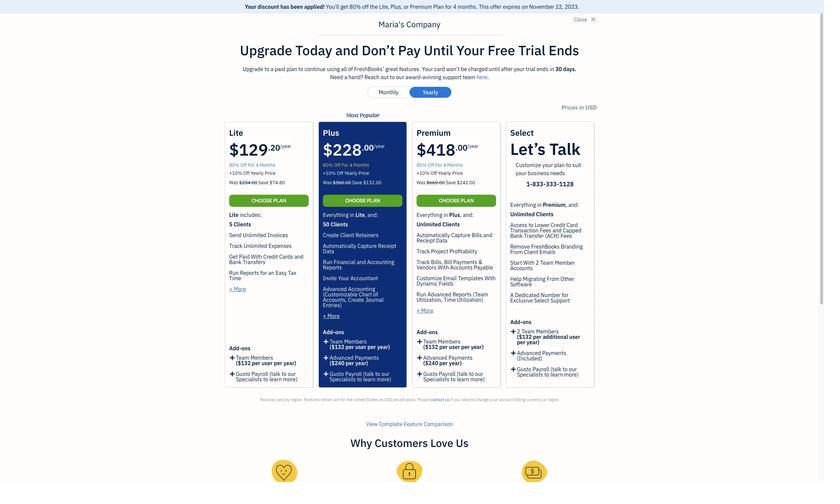 Task type: vqa. For each thing, say whether or not it's contained in the screenshot.
See which payments make up Invoice Income on your P&L report.
no



Task type: describe. For each thing, give the bounding box(es) containing it.
display
[[303, 330, 318, 336]]

reports inside run reports for an easy tax time
[[240, 270, 259, 277]]

, inside everything in premium , and: unlimited clients
[[566, 202, 567, 208]]

0 vertical spatial upgrade
[[358, 5, 377, 11]]

format
[[281, 261, 296, 267]]

hand?
[[349, 74, 363, 81]]

to inside access to lower credit card transaction fees and capped bank transfer (ach) fees
[[529, 222, 534, 229]]

everything for premium
[[417, 212, 442, 219]]

automatically for automatically capture bills and receipt data
[[417, 232, 450, 239]]

get
[[229, 254, 238, 260]]

gusto down the (included)
[[517, 366, 532, 373]]

2023.
[[565, 3, 579, 10]]

0 vertical spatial usd
[[586, 104, 597, 111]]

view complete feature comparison link
[[366, 421, 453, 428]]

($132 for plus
[[330, 344, 345, 351]]

plus
[[449, 212, 460, 219]]

0 horizontal spatial + more
[[229, 286, 246, 293]]

in right left
[[330, 5, 334, 11]]

exclusive
[[511, 297, 533, 304]]

payroll down advanced payments (included)
[[533, 366, 549, 373]]

love
[[431, 436, 454, 451]]

$360.00
[[333, 180, 351, 186]]

your inside upgrade to a paid plan to continue using all of freshbooks' great features. your card won't be charged until after your trial ends in 30 days. need a hand? reach out to our award-winning support team here .
[[422, 66, 433, 72]]

start
[[511, 260, 522, 266]]

your inside upgrade to a paid plan to continue using all of freshbooks' great features. your card won't be charged until after your trial ends in 30 days. need a hand? reach out to our award-winning support team here .
[[514, 66, 525, 72]]

email
[[443, 275, 457, 282]]

accounts inside start with 2 team member accounts
[[511, 265, 533, 272]]

0 vertical spatial client
[[340, 232, 354, 239]]

dynamic
[[417, 281, 438, 287]]

capture for receipt
[[358, 243, 377, 250]]

team members ($132 per user per year) for lite
[[236, 355, 296, 367]]

screen
[[287, 330, 302, 336]]

features.
[[399, 66, 421, 72]]

team members ($132 per user per year) for premium
[[424, 339, 484, 351]]

choose for plus
[[345, 198, 366, 204]]

unlimited inside everything in plus , and: unlimited clients
[[417, 221, 441, 228]]

prices
[[562, 104, 578, 111]]

plan inside upgrade to a paid plan to continue using all of freshbooks' great features. your card won't be charged until after your trial ends in 30 days. need a hand? reach out to our award-winning support team here .
[[287, 66, 297, 72]]

tax
[[288, 270, 297, 277]]

unlimited up track unlimited expenses
[[243, 232, 266, 239]]

track for 00
[[417, 248, 430, 255]]

ons for premium
[[429, 329, 438, 336]]

project
[[431, 248, 448, 255]]

reports inside run financial and accounting reports
[[323, 264, 342, 271]]

gusto payroll (talk to our specialists to learn more) up if
[[424, 371, 485, 383]]

owner
[[5, 13, 18, 19]]

and inside run financial and accounting reports
[[357, 259, 366, 266]]

search image
[[579, 4, 590, 14]]

change
[[269, 196, 287, 203]]

mw
[[275, 55, 298, 72]]

was for plus
[[323, 180, 332, 186]]

united
[[354, 398, 366, 403]]

most
[[346, 112, 359, 120]]

0 vertical spatial are
[[296, 5, 303, 11]]

sso
[[279, 182, 289, 188]]

profile
[[319, 25, 355, 41]]

freshbooks inside remove freshbooks branding from client emails
[[531, 243, 560, 250]]

payroll up if
[[439, 371, 456, 378]]

time zone
[[269, 233, 292, 239]]

choose plan button for lite
[[229, 195, 309, 207]]

accounting inside run financial and accounting reports
[[367, 259, 394, 266]]

yearly for lite
[[251, 170, 264, 176]]

unlimited down send unlimited invoices
[[244, 243, 267, 250]]

(customizable
[[323, 291, 358, 298]]

1 vertical spatial the
[[347, 398, 353, 403]]

suit
[[573, 162, 581, 169]]

with inside track bills, bill payments & vendors with accounts payable
[[438, 264, 449, 271]]

ons for plus
[[335, 329, 344, 336]]

all inside button
[[331, 370, 337, 377]]

for for premium
[[435, 162, 442, 168]]

track unlimited expenses
[[229, 243, 292, 250]]

choose plan button for premium
[[417, 195, 496, 207]]

features vary by region. features shown are for the united states on usd priced plans. please contact us if you need to change your account billing currency or region
[[260, 398, 559, 403]]

time inside run reports for an easy tax time
[[229, 275, 241, 282]]

add-ons for premium
[[417, 329, 438, 336]]

(talk up need
[[457, 371, 468, 378]]

yearly for plus
[[345, 170, 358, 176]]

most popular
[[346, 112, 379, 120]]

save changes button
[[269, 399, 329, 415]]

your inside preferences element
[[329, 355, 338, 361]]

everything for plus
[[323, 212, 349, 219]]

send unlimited invoices
[[229, 232, 288, 239]]

advanced payments ($240 per year) for premium
[[424, 355, 473, 367]]

0 horizontal spatial 30
[[304, 5, 310, 11]]

upgrade account link
[[357, 5, 396, 11]]

gusto payroll (talk to our specialists to learn more) down advanced payments (included)
[[517, 366, 579, 378]]

+ more for plus
[[323, 313, 340, 320]]

clients for everything in plus , and: unlimited clients
[[443, 221, 460, 228]]

for left months.
[[445, 3, 452, 10]]

your left trial.
[[335, 5, 345, 11]]

premium
[[417, 127, 451, 138]]

your up be
[[457, 41, 485, 59]]

Last Name text field
[[391, 108, 508, 122]]

credit for and
[[551, 222, 566, 229]]

1 horizontal spatial password
[[290, 182, 314, 188]]

go to help image
[[604, 4, 615, 14]]

80% for premium
[[417, 162, 427, 168]]

log out of freshbooks on all devices
[[269, 370, 357, 377]]

(talk down advanced payments (included)
[[551, 366, 562, 373]]

gusto left log
[[236, 371, 250, 378]]

customers
[[375, 436, 428, 451]]

save for premium
[[446, 180, 456, 186]]

continue
[[305, 66, 326, 72]]

chart
[[359, 291, 372, 298]]

. for premium
[[456, 142, 458, 153]]

region
[[548, 398, 559, 403]]

choose for lite
[[252, 198, 272, 204]]

months for premium
[[447, 162, 463, 168]]

premium inside everything in premium , and: unlimited clients
[[543, 202, 566, 208]]

advanced accounting (customizable chart of accounts, create journal entries)
[[323, 286, 384, 309]]

account profile element
[[267, 47, 510, 209]]

plus,
[[391, 3, 403, 10]]

accounts inside track bills, bill payments & vendors with accounts payable
[[450, 264, 473, 271]]

lite inside everything in lite , and: 50 clients
[[356, 212, 365, 219]]

your left discount
[[245, 3, 256, 10]]

send for send us feedback
[[269, 317, 282, 324]]

everything inside everything in premium , and: unlimited clients
[[511, 202, 536, 208]]

save for plus
[[352, 180, 362, 186]]

lite inside lite includes: 5 clients
[[229, 212, 239, 219]]

add-ons for lite
[[229, 345, 251, 352]]

currency
[[526, 398, 542, 403]]

for inside run reports for an easy tax time
[[260, 270, 267, 277]]

left
[[322, 5, 329, 11]]

. inside upgrade to a paid plan to continue using all of freshbooks' great features. your card won't be charged until after your trial ends in 30 days. need a hand? reach out to our award-winning support team here .
[[488, 74, 489, 81]]

monthly
[[379, 89, 399, 96]]

0 horizontal spatial or
[[404, 3, 409, 10]]

automatically capture bills and receipt data
[[417, 232, 493, 244]]

($132 inside the 2 team members ($132 per additional user per year)
[[517, 334, 532, 341]]

to inside customize your plan to suit your business needs
[[566, 162, 571, 169]]

help
[[511, 276, 522, 283]]

access to lower credit card transaction fees and capped bank transfer (ach) fees
[[511, 222, 582, 239]]

your up business
[[543, 162, 553, 169]]

payroll down is
[[345, 371, 362, 378]]

capped
[[563, 227, 582, 234]]

5
[[229, 221, 233, 228]]

of inside button
[[288, 370, 293, 377]]

reports inside run advanced reports (team utilization, time utilization)
[[453, 291, 472, 298]]

specialists left log
[[236, 376, 262, 383]]

time up an
[[269, 261, 280, 267]]

winning
[[423, 74, 442, 81]]

specialists up contact
[[424, 376, 450, 383]]

for right shown
[[341, 398, 346, 403]]

save inside "save changes" button
[[275, 403, 292, 412]]

1 horizontal spatial fees
[[561, 233, 572, 239]]

a dedicated number for exclusive select support
[[511, 292, 570, 304]]

30 inside upgrade to a paid plan to continue using all of freshbooks' great features. your card won't be charged until after your trial ends in 30 days. need a hand? reach out to our award-winning support team here .
[[556, 66, 562, 72]]

1 vertical spatial usd
[[385, 398, 392, 403]]

templates
[[458, 275, 484, 282]]

1 vertical spatial or
[[543, 398, 547, 403]]

preferences element
[[267, 233, 510, 385]]

plan for lite
[[273, 198, 287, 204]]

times image
[[590, 16, 597, 24]]

learn up need
[[457, 376, 469, 383]]

with inside get paid with credit cards and bank transfers
[[251, 254, 262, 260]]

add- for plus
[[323, 329, 335, 336]]

team inside start with 2 team member accounts
[[540, 260, 554, 266]]

0 horizontal spatial select
[[511, 127, 534, 138]]

why customers love us
[[351, 436, 469, 451]]

members for premium
[[438, 339, 461, 345]]

20
[[271, 142, 280, 153]]

off
[[362, 3, 369, 10]]

you'll
[[326, 3, 339, 10]]

1 horizontal spatial are
[[334, 398, 340, 403]]

freshbooks inside button
[[294, 370, 323, 377]]

your up 1-
[[516, 170, 527, 177]]

support
[[551, 297, 570, 304]]

learn up states
[[363, 376, 376, 383]]

1-833-333-1128
[[527, 180, 574, 188]]

in inside upgrade to a paid plan to continue using all of freshbooks' great features. your card won't be charged until after your trial ends in 30 days. need a hand? reach out to our award-winning support team here .
[[550, 66, 554, 72]]

run for run financial and accounting reports
[[323, 259, 333, 266]]

and inside access to lower credit card transaction fees and capped bank transfer (ach) fees
[[553, 227, 562, 234]]

plans.
[[406, 398, 417, 403]]

profitability
[[450, 248, 478, 255]]

and: inside everything in premium , and: unlimited clients
[[569, 202, 579, 208]]

80% for lite
[[229, 162, 239, 168]]

let's talk
[[511, 139, 581, 159]]

months for lite
[[260, 162, 276, 168]]

plan left months.
[[433, 3, 444, 10]]

with inside customize email templates with dynamic fields
[[485, 275, 496, 282]]

price for premium
[[452, 170, 463, 176]]

help migrating from other software
[[511, 276, 575, 288]]

loading
[[269, 330, 286, 336]]

includes:
[[240, 212, 262, 219]]

add- for premium
[[417, 329, 429, 336]]

for inside a dedicated number for exclusive select support
[[562, 292, 569, 299]]

pay
[[398, 41, 421, 59]]

fields
[[439, 281, 454, 287]]

0 vertical spatial on
[[522, 3, 528, 10]]

until
[[489, 66, 500, 72]]

specialists up shown
[[330, 376, 356, 383]]

everything in lite , and: 50 clients
[[323, 212, 378, 228]]

financial
[[334, 259, 356, 266]]

main element
[[0, 0, 74, 483]]

plan for premium
[[461, 198, 474, 204]]

info image
[[337, 153, 343, 162]]

1 vertical spatial us
[[445, 398, 450, 403]]

&
[[479, 259, 483, 266]]

unlimited inside everything in premium , and: unlimited clients
[[511, 211, 535, 218]]

credit for transfers
[[263, 254, 278, 260]]

save changes
[[275, 403, 323, 412]]

(talk up vary
[[270, 371, 280, 378]]

run for run reports for an easy tax time
[[229, 270, 239, 277]]

+ more for premium
[[417, 308, 434, 314]]

and: for premium
[[463, 212, 474, 219]]

time left zone
[[269, 233, 280, 239]]

0 horizontal spatial + more link
[[229, 286, 246, 293]]

out inside upgrade to a paid plan to continue using all of freshbooks' great features. your card won't be charged until after your trial ends in 30 days. need a hand? reach out to our award-winning support team here .
[[381, 74, 389, 81]]

80% for plus
[[323, 162, 333, 168]]

payments inside advanced payments (included)
[[542, 350, 566, 357]]

team for plus
[[330, 339, 343, 345]]

80% left off
[[350, 3, 361, 10]]

user inside the 2 team members ($132 per additional user per year)
[[570, 334, 581, 341]]

track inside track bills, bill payments & vendors with accounts payable
[[417, 259, 430, 266]]

add- for lite
[[229, 345, 242, 352]]

all inside upgrade to a paid plan to continue using all of freshbooks' great features. your card won't be charged until after your trial ends in 30 days. need a hand? reach out to our award-winning support team here .
[[341, 66, 347, 72]]

time inside run advanced reports (team utilization, time utilization)
[[444, 297, 456, 303]]

out inside button
[[279, 370, 287, 377]]

your discount has been applied! you'll get 80% off the lite, plus, or premium plan for 4 months. this offer expires on november 22, 2023.
[[245, 3, 579, 10]]

payroll left log
[[252, 371, 268, 378]]

feature
[[404, 421, 423, 428]]

cards
[[279, 254, 293, 260]]

start with 2 team member accounts
[[511, 260, 575, 272]]

change
[[476, 398, 489, 403]]

needs
[[551, 170, 565, 177]]

accounting inside advanced accounting (customizable chart of accounts, create journal entries)
[[348, 286, 375, 293]]

save for lite
[[258, 180, 269, 186]]

advanced payments ($240 per year) for plus
[[330, 355, 379, 367]]

until
[[424, 41, 453, 59]]

select inside a dedicated number for exclusive select support
[[534, 297, 550, 304]]

company for maria's company owner
[[24, 6, 48, 13]]

from inside remove freshbooks branding from client emails
[[511, 249, 523, 256]]

appears
[[298, 355, 315, 361]]

choose for premium
[[439, 198, 460, 204]]

utilization)
[[457, 297, 484, 303]]

advanced inside advanced payments (included)
[[517, 350, 541, 357]]

create inside advanced accounting (customizable chart of accounts, create journal entries)
[[348, 297, 364, 303]]

($132 for premium
[[424, 344, 438, 351]]

plan inside customize your plan to suit your business needs
[[555, 162, 565, 169]]

learn down advanced payments (included)
[[551, 372, 563, 378]]

year) inside the 2 team members ($132 per additional user per year)
[[527, 339, 540, 346]]

clients for everything in premium , and: unlimited clients
[[536, 211, 554, 218]]

0 horizontal spatial fees
[[540, 227, 552, 234]]

complete
[[379, 421, 403, 428]]

has
[[281, 3, 289, 10]]

run reports for an easy tax time
[[229, 270, 297, 282]]

access
[[511, 222, 528, 229]]

. for lite
[[268, 142, 271, 153]]

team
[[463, 74, 475, 81]]

user for plus
[[355, 344, 366, 351]]

1 horizontal spatial a
[[345, 74, 347, 81]]

track for 20
[[229, 243, 243, 250]]

4 left months.
[[453, 3, 457, 10]]

team for premium
[[424, 339, 437, 345]]

choose inside preferences element
[[269, 355, 285, 361]]

lock image
[[274, 181, 277, 189]]

what
[[286, 355, 297, 361]]

advanced inside advanced accounting (customizable chart of accounts, create journal entries)
[[323, 286, 347, 293]]

specialists down the (included)
[[517, 372, 543, 378]]

2 inside start with 2 team member accounts
[[536, 260, 539, 266]]

data inside 'automatically capture receipt data'
[[323, 248, 334, 255]]

bills
[[472, 232, 482, 239]]

advanced inside run advanced reports (team utilization, time utilization)
[[428, 291, 452, 298]]

data inside automatically capture bills and receipt data
[[436, 237, 448, 244]]

members for plus
[[344, 339, 367, 345]]

choose plan button for plus
[[323, 195, 403, 207]]

your right change
[[490, 398, 498, 403]]

team members ($132 per user per year) for plus
[[330, 339, 390, 351]]

, for premium
[[460, 212, 462, 219]]

0 horizontal spatial +
[[229, 286, 233, 293]]

learn up vary
[[270, 376, 282, 383]]

talk
[[550, 139, 581, 159]]

1 vertical spatial account
[[499, 398, 514, 403]]



Task type: locate. For each thing, give the bounding box(es) containing it.
and: for plus
[[368, 212, 378, 219]]

1 . 00 /year from the left
[[362, 142, 385, 153]]

and inside get paid with credit cards and bank transfers
[[295, 254, 304, 260]]

gusto
[[517, 366, 532, 373], [236, 371, 250, 378], [330, 371, 344, 378], [424, 371, 438, 378]]

invoices
[[268, 232, 288, 239]]

/year for lite
[[280, 143, 291, 149]]

3 was from the left
[[417, 180, 426, 186]]

2 . 00 /year from the left
[[456, 142, 479, 153]]

1 vertical spatial accounting
[[348, 286, 375, 293]]

plan down $242.00
[[461, 198, 474, 204]]

save inside 80% off for 4 months +10% off yearly price was $660.00 save $242.00
[[446, 180, 456, 186]]

send inside preferences element
[[269, 317, 282, 324]]

2 choose plan button from the left
[[323, 195, 403, 207]]

0 horizontal spatial the
[[347, 398, 353, 403]]

1 horizontal spatial . 00 /year
[[456, 142, 479, 153]]

expires
[[503, 3, 521, 10]]

name
[[401, 98, 414, 104]]

on inside button
[[324, 370, 330, 377]]

1 horizontal spatial maria's
[[379, 19, 405, 30]]

2 horizontal spatial months
[[447, 162, 463, 168]]

1 +10% from the left
[[229, 170, 242, 176]]

1 horizontal spatial + more link
[[323, 313, 340, 320]]

2 advanced payments ($240 per year) from the left
[[424, 355, 473, 367]]

maria's inside maria's company owner
[[5, 6, 23, 13]]

4 up $660.00
[[443, 162, 446, 168]]

. 00 /year for plus
[[362, 142, 385, 153]]

months for plus
[[354, 162, 369, 168]]

and: up retainers
[[368, 212, 378, 219]]

us
[[456, 436, 469, 451]]

00 for plus
[[364, 142, 374, 153]]

and inside automatically capture bills and receipt data
[[484, 232, 493, 239]]

4 for lite
[[256, 162, 259, 168]]

in up lower
[[537, 202, 542, 208]]

1 vertical spatial 2
[[517, 328, 521, 335]]

of inside advanced accounting (customizable chart of accounts, create journal entries)
[[373, 291, 378, 298]]

1 horizontal spatial 2
[[536, 260, 539, 266]]

you
[[454, 398, 460, 403]]

unlimited up access
[[511, 211, 535, 218]]

run for run advanced reports (team utilization, time utilization)
[[417, 291, 426, 298]]

members inside the 2 team members ($132 per additional user per year)
[[536, 328, 559, 335]]

00 up 80% off for 4 months +10% off yearly price was $660.00 save $242.00
[[458, 142, 468, 153]]

1-833-333-1128 link
[[527, 180, 574, 188]]

1 vertical spatial premium
[[543, 202, 566, 208]]

premium down 333-
[[543, 202, 566, 208]]

0 vertical spatial company
[[24, 6, 48, 13]]

0 vertical spatial account
[[339, 355, 356, 361]]

send
[[229, 232, 242, 239], [269, 317, 282, 324]]

let's
[[511, 139, 546, 159]]

1 horizontal spatial from
[[547, 276, 560, 283]]

our inside upgrade to a paid plan to continue using all of freshbooks' great features. your card won't be charged until after your trial ends in 30 days. need a hand? reach out to our award-winning support team here .
[[396, 74, 404, 81]]

3 +10% from the left
[[417, 170, 430, 176]]

1 horizontal spatial choose plan button
[[323, 195, 403, 207]]

00 for premium
[[458, 142, 468, 153]]

on down choose what appears when your account is loading.
[[324, 370, 330, 377]]

customize email templates with dynamic fields
[[417, 275, 496, 287]]

on
[[522, 3, 528, 10], [324, 370, 330, 377], [379, 398, 384, 403]]

+10% for lite
[[229, 170, 242, 176]]

0 horizontal spatial months
[[260, 162, 276, 168]]

1 vertical spatial maria's
[[379, 19, 405, 30]]

80% inside "80% off for 4 months +10% off yearly price was $360.00 save $132.00"
[[323, 162, 333, 168]]

1 vertical spatial customize
[[417, 275, 442, 282]]

2 choose plan from the left
[[345, 198, 380, 204]]

clients up lower
[[536, 211, 554, 218]]

in for everything in premium , and: unlimited clients
[[537, 202, 542, 208]]

accounts up help
[[511, 265, 533, 272]]

choose plan for plus
[[345, 198, 380, 204]]

select up "let's" on the top right
[[511, 127, 534, 138]]

0 vertical spatial bank
[[511, 233, 523, 239]]

account inside preferences element
[[339, 355, 356, 361]]

clients inside lite includes: 5 clients
[[234, 221, 251, 228]]

+10% for plus
[[323, 170, 336, 176]]

0 horizontal spatial out
[[279, 370, 287, 377]]

0 horizontal spatial . 00 /year
[[362, 142, 385, 153]]

2 00 from the left
[[458, 142, 468, 153]]

unlimited up automatically capture bills and receipt data
[[417, 221, 441, 228]]

company for maria's company
[[407, 19, 441, 30]]

log
[[269, 370, 278, 377]]

price up $132.00
[[359, 170, 369, 176]]

team for lite
[[236, 355, 249, 361]]

0 vertical spatial credit
[[551, 222, 566, 229]]

vendors
[[417, 264, 437, 271]]

members for lite
[[251, 355, 273, 361]]

transfer
[[524, 233, 544, 239]]

bill
[[444, 259, 452, 266]]

in inside everything in plus , and: unlimited clients
[[444, 212, 448, 219]]

1 horizontal spatial features
[[304, 398, 320, 403]]

maria's for maria's company owner
[[5, 6, 23, 13]]

in for everything in plus , and: unlimited clients
[[444, 212, 448, 219]]

2 horizontal spatial more
[[421, 308, 434, 314]]

months up $132.00
[[354, 162, 369, 168]]

receipt inside 'automatically capture receipt data'
[[378, 243, 396, 250]]

0 vertical spatial us
[[283, 317, 289, 324]]

plus image
[[417, 338, 423, 345], [511, 351, 517, 356], [229, 354, 236, 361], [417, 355, 423, 361]]

run
[[323, 259, 333, 266], [229, 270, 239, 277], [417, 291, 426, 298]]

0 horizontal spatial choose plan
[[252, 198, 287, 204]]

3 price from the left
[[452, 170, 463, 176]]

customize your plan to suit your business needs
[[516, 162, 581, 177]]

select left support
[[534, 297, 550, 304]]

user
[[570, 334, 581, 341], [355, 344, 366, 351], [449, 344, 460, 351], [262, 360, 273, 367]]

choose plan for lite
[[252, 198, 287, 204]]

your right 'invite'
[[338, 275, 349, 282]]

+10% inside 80% off for 4 months +10% off yearly price was $204.00 save $74.80
[[229, 170, 242, 176]]

track bills, bill payments & vendors with accounts payable
[[417, 259, 493, 271]]

user for lite
[[262, 360, 273, 367]]

receipt inside automatically capture bills and receipt data
[[417, 237, 435, 244]]

1 lite from the left
[[229, 212, 239, 219]]

capture for bills
[[451, 232, 471, 239]]

capture inside automatically capture bills and receipt data
[[451, 232, 471, 239]]

yearly button
[[410, 87, 452, 98]]

. 00 /year for premium
[[456, 142, 479, 153]]

1 was from the left
[[229, 180, 238, 186]]

yearly up $204.00 at the left
[[251, 170, 264, 176]]

2 horizontal spatial choose plan
[[439, 198, 474, 204]]

. up 80% off for 4 months +10% off yearly price was $204.00 save $74.80 at the top left
[[268, 142, 271, 153]]

business
[[528, 170, 549, 177]]

($240 for premium
[[424, 360, 438, 367]]

1 horizontal spatial send
[[269, 317, 282, 324]]

maria's for maria's company
[[379, 19, 405, 30]]

loading screen display
[[269, 330, 318, 336]]

1 horizontal spatial everything
[[417, 212, 442, 219]]

track project profitability
[[417, 248, 478, 255]]

0 horizontal spatial receipt
[[378, 243, 396, 250]]

choose up everything in lite , and: 50 clients
[[345, 198, 366, 204]]

,
[[566, 202, 567, 208], [365, 212, 366, 219], [460, 212, 462, 219]]

4 inside 80% off for 4 months +10% off yearly price was $204.00 save $74.80
[[256, 162, 259, 168]]

view complete feature comparison
[[366, 421, 453, 428]]

0 vertical spatial the
[[370, 3, 378, 10]]

automatically inside 'automatically capture receipt data'
[[323, 243, 356, 250]]

1 vertical spatial send
[[269, 317, 282, 324]]

on right states
[[379, 398, 384, 403]]

+ more link for plus
[[323, 313, 340, 320]]

, inside everything in lite , and: 50 clients
[[365, 212, 366, 219]]

credit up (ach)
[[551, 222, 566, 229]]

was inside 80% off for 4 months +10% off yearly price was $204.00 save $74.80
[[229, 180, 238, 186]]

First Name text field
[[269, 108, 386, 122]]

journal
[[365, 297, 384, 303]]

1 horizontal spatial capture
[[451, 232, 471, 239]]

+ more link for premium
[[417, 308, 434, 314]]

on right the expires
[[522, 3, 528, 10]]

plan
[[287, 66, 297, 72], [555, 162, 565, 169]]

0 horizontal spatial usd
[[385, 398, 392, 403]]

been
[[291, 3, 303, 10]]

+10%
[[229, 170, 242, 176], [323, 170, 336, 176], [417, 170, 430, 176]]

award-
[[406, 74, 423, 81]]

80% up $204.00 at the left
[[229, 162, 239, 168]]

80% off for 4 months +10% off yearly price was $360.00 save $132.00
[[323, 162, 382, 186]]

the left united
[[347, 398, 353, 403]]

4 for premium
[[443, 162, 446, 168]]

0 vertical spatial data
[[436, 237, 448, 244]]

price inside "80% off for 4 months +10% off yearly price was $360.00 save $132.00"
[[359, 170, 369, 176]]

ons for lite
[[242, 345, 251, 352]]

0 horizontal spatial credit
[[263, 254, 278, 260]]

send for send unlimited invoices
[[229, 232, 242, 239]]

today
[[296, 41, 332, 59]]

0 horizontal spatial was
[[229, 180, 238, 186]]

1 horizontal spatial or
[[543, 398, 547, 403]]

bank
[[511, 233, 523, 239], [229, 259, 242, 266]]

+ down utilization,
[[417, 308, 420, 314]]

1 vertical spatial account
[[269, 25, 317, 41]]

clients for everything in lite , and: 50 clients
[[331, 221, 348, 228]]

1 horizontal spatial 00
[[458, 142, 468, 153]]

2 inside the 2 team members ($132 per additional user per year)
[[517, 328, 521, 335]]

1 ($240 from the left
[[330, 360, 345, 367]]

account profile
[[269, 25, 355, 41]]

plan up needs
[[555, 162, 565, 169]]

or left region
[[543, 398, 547, 403]]

($132
[[517, 334, 532, 341], [330, 344, 345, 351], [424, 344, 438, 351], [236, 360, 251, 367]]

80% inside 80% off for 4 months +10% off yearly price was $204.00 save $74.80
[[229, 162, 239, 168]]

lite
[[229, 127, 243, 138]]

(talk down loading. at the bottom
[[363, 371, 374, 378]]

1 horizontal spatial client
[[524, 249, 538, 256]]

of up hand?
[[348, 66, 353, 72]]

with
[[251, 254, 262, 260], [524, 260, 535, 266], [438, 264, 449, 271], [485, 275, 496, 282]]

2 features from the left
[[304, 398, 320, 403]]

choose up includes: on the top left of the page
[[252, 198, 272, 204]]

2 /year from the left
[[374, 143, 385, 149]]

0 horizontal spatial on
[[324, 370, 330, 377]]

out right log
[[279, 370, 287, 377]]

+ for premium
[[417, 308, 420, 314]]

30 left days.
[[556, 66, 562, 72]]

2 lite from the left
[[356, 212, 365, 219]]

1 for from the left
[[248, 162, 255, 168]]

0 horizontal spatial more
[[234, 286, 246, 293]]

for up $660.00
[[435, 162, 442, 168]]

2 for from the left
[[342, 162, 349, 168]]

0 horizontal spatial 00
[[364, 142, 374, 153]]

crown image
[[272, 5, 279, 12]]

by
[[285, 398, 290, 403]]

2 ($240 from the left
[[424, 360, 438, 367]]

months.
[[458, 3, 478, 10]]

lite up retainers
[[356, 212, 365, 219]]

0 horizontal spatial a
[[271, 66, 274, 72]]

and up format
[[295, 254, 304, 260]]

in right the prices
[[580, 104, 584, 111]]

more)
[[564, 372, 579, 378], [283, 376, 298, 383], [377, 376, 391, 383], [471, 376, 485, 383]]

states
[[367, 398, 378, 403]]

accounting up accountant
[[367, 259, 394, 266]]

time down get
[[229, 275, 241, 282]]

2 price from the left
[[359, 170, 369, 176]]

1 /year from the left
[[280, 143, 291, 149]]

everything in plus , and: unlimited clients
[[417, 212, 474, 228]]

for inside 80% off for 4 months +10% off yearly price was $204.00 save $74.80
[[248, 162, 255, 168]]

. for plus
[[362, 142, 364, 153]]

gusto up please
[[424, 371, 438, 378]]

0 vertical spatial all
[[341, 66, 347, 72]]

free
[[488, 41, 515, 59]]

more for plus
[[328, 313, 340, 320]]

yearly down the winning
[[423, 89, 438, 96]]

0 horizontal spatial from
[[511, 249, 523, 256]]

are right there in the top of the page
[[296, 5, 303, 11]]

customize for fields
[[417, 275, 442, 282]]

0 horizontal spatial data
[[323, 248, 334, 255]]

automatically up project
[[417, 232, 450, 239]]

2 horizontal spatial + more
[[417, 308, 434, 314]]

1 horizontal spatial and:
[[463, 212, 474, 219]]

months inside 80% off for 4 months +10% off yearly price was $204.00 save $74.80
[[260, 162, 276, 168]]

dedicated
[[515, 292, 540, 299]]

0 horizontal spatial and:
[[368, 212, 378, 219]]

2 horizontal spatial was
[[417, 180, 426, 186]]

clients right 50
[[331, 221, 348, 228]]

1 features from the left
[[260, 398, 276, 403]]

1 vertical spatial automatically
[[323, 243, 356, 250]]

2 up the (included)
[[517, 328, 521, 335]]

0 horizontal spatial maria's
[[5, 6, 23, 13]]

4 inside "80% off for 4 months +10% off yearly price was $360.00 save $132.00"
[[350, 162, 353, 168]]

+
[[229, 286, 233, 293], [417, 308, 420, 314], [323, 313, 326, 320]]

2
[[536, 260, 539, 266], [517, 328, 521, 335]]

customize for your
[[516, 162, 541, 169]]

save inside 80% off for 4 months +10% off yearly price was $204.00 save $74.80
[[258, 180, 269, 186]]

select
[[511, 127, 534, 138], [534, 297, 550, 304]]

+ for plus
[[323, 313, 326, 320]]

price for lite
[[265, 170, 276, 176]]

1 horizontal spatial choose plan
[[345, 198, 380, 204]]

0 vertical spatial create
[[323, 232, 339, 239]]

. 00 /year down popular
[[362, 142, 385, 153]]

send us feedback
[[269, 317, 312, 324]]

yearly up $660.00
[[438, 170, 451, 176]]

plus image
[[511, 328, 517, 335], [323, 338, 329, 345], [323, 355, 329, 361], [511, 367, 517, 372], [229, 372, 236, 377], [323, 372, 329, 377], [417, 372, 423, 377]]

3 months from the left
[[447, 162, 463, 168]]

a
[[271, 66, 274, 72], [345, 74, 347, 81]]

run down get
[[229, 270, 239, 277]]

and down 'automatically capture receipt data'
[[357, 259, 366, 266]]

credit inside access to lower credit card transaction fees and capped bank transfer (ach) fees
[[551, 222, 566, 229]]

0 horizontal spatial price
[[265, 170, 276, 176]]

1 00 from the left
[[364, 142, 374, 153]]

track left "bills,"
[[417, 259, 430, 266]]

from inside help migrating from other software
[[547, 276, 560, 283]]

1 horizontal spatial lite
[[356, 212, 365, 219]]

1 vertical spatial bank
[[229, 259, 242, 266]]

was for lite
[[229, 180, 238, 186]]

0 vertical spatial premium
[[410, 3, 432, 10]]

3 /year from the left
[[468, 143, 479, 149]]

833-
[[533, 180, 546, 188]]

price up $242.00
[[452, 170, 463, 176]]

1 choose plan button from the left
[[229, 195, 309, 207]]

choose plan button
[[229, 195, 309, 207], [323, 195, 403, 207], [417, 195, 496, 207]]

for for plus
[[342, 162, 349, 168]]

send up 'loading'
[[269, 317, 282, 324]]

+ more link down utilization,
[[417, 308, 434, 314]]

here
[[477, 74, 488, 81]]

usd right the prices
[[586, 104, 597, 111]]

3 choose plan from the left
[[439, 198, 474, 204]]

1 months from the left
[[260, 162, 276, 168]]

1 vertical spatial capture
[[358, 243, 377, 250]]

more for premium
[[421, 308, 434, 314]]

gusto payroll (talk to our specialists to learn more) up vary
[[236, 371, 298, 383]]

1 horizontal spatial on
[[379, 398, 384, 403]]

1 price from the left
[[265, 170, 276, 176]]

0 horizontal spatial run
[[229, 270, 239, 277]]

0 vertical spatial select
[[511, 127, 534, 138]]

credit inside get paid with credit cards and bank transfers
[[263, 254, 278, 260]]

1 horizontal spatial credit
[[551, 222, 566, 229]]

there
[[283, 5, 295, 11]]

in right ends on the right top
[[550, 66, 554, 72]]

more down run reports for an easy tax time
[[234, 286, 246, 293]]

us inside preferences element
[[283, 317, 289, 324]]

team inside the 2 team members ($132 per additional user per year)
[[522, 328, 535, 335]]

2 down remove freshbooks branding from client emails
[[536, 260, 539, 266]]

price inside 80% off for 4 months +10% off yearly price was $204.00 save $74.80
[[265, 170, 276, 176]]

4 up $204.00 at the left
[[256, 162, 259, 168]]

1 vertical spatial from
[[547, 276, 560, 283]]

was inside 80% off for 4 months +10% off yearly price was $660.00 save $242.00
[[417, 180, 426, 186]]

transaction
[[511, 227, 539, 234]]

0 vertical spatial account
[[378, 5, 396, 11]]

of down what at the bottom of the page
[[288, 370, 293, 377]]

to
[[265, 66, 269, 72], [298, 66, 303, 72], [390, 74, 395, 81], [566, 162, 571, 169], [529, 222, 534, 229], [563, 366, 568, 373], [282, 371, 287, 378], [375, 371, 380, 378], [469, 371, 474, 378], [545, 372, 550, 378], [263, 376, 268, 383], [357, 376, 362, 383], [451, 376, 456, 383], [471, 398, 475, 403]]

for inside "80% off for 4 months +10% off yearly price was $360.00 save $132.00"
[[342, 162, 349, 168]]

customize inside customize email templates with dynamic fields
[[417, 275, 442, 282]]

$132.00
[[363, 180, 382, 186]]

save inside "80% off for 4 months +10% off yearly price was $360.00 save $132.00"
[[352, 180, 362, 186]]

payments inside track bills, bill payments & vendors with accounts payable
[[453, 259, 477, 266]]

1 vertical spatial create
[[348, 297, 364, 303]]

last
[[391, 98, 400, 104]]

plan for plus
[[367, 198, 380, 204]]

1 vertical spatial client
[[524, 249, 538, 256]]

was for premium
[[417, 180, 426, 186]]

0 horizontal spatial password
[[269, 169, 290, 175]]

more down entries)
[[328, 313, 340, 320]]

data up project
[[436, 237, 448, 244]]

+ more down run reports for an easy tax time
[[229, 286, 246, 293]]

80% up $660.00
[[417, 162, 427, 168]]

per
[[533, 334, 542, 341], [517, 339, 526, 346], [346, 344, 354, 351], [368, 344, 376, 351], [440, 344, 448, 351], [461, 344, 470, 351], [252, 360, 260, 367], [274, 360, 282, 367], [346, 360, 354, 367], [440, 360, 448, 367]]

. down charged
[[488, 74, 489, 81]]

yearly inside "button"
[[423, 89, 438, 96]]

1 choose plan from the left
[[252, 198, 287, 204]]

trial
[[526, 66, 536, 72]]

advanced payments ($240 per year)
[[330, 355, 379, 367], [424, 355, 473, 367]]

with right start
[[524, 260, 535, 266]]

1 vertical spatial run
[[229, 270, 239, 277]]

2 +10% from the left
[[323, 170, 336, 176]]

of inside upgrade to a paid plan to continue using all of freshbooks' great features. your card won't be charged until after your trial ends in 30 days. need a hand? reach out to our award-winning support team here .
[[348, 66, 353, 72]]

upgrade inside upgrade to a paid plan to continue using all of freshbooks' great features. your card won't be charged until after your trial ends in 30 days. need a hand? reach out to our award-winning support team here .
[[243, 66, 263, 72]]

in inside everything in premium , and: unlimited clients
[[537, 202, 542, 208]]

2 months from the left
[[354, 162, 369, 168]]

bank inside access to lower credit card transaction fees and capped bank transfer (ach) fees
[[511, 233, 523, 239]]

choose plan for premium
[[439, 198, 474, 204]]

features
[[260, 398, 276, 403], [304, 398, 320, 403]]

reports down customize email templates with dynamic fields
[[453, 291, 472, 298]]

choose left what at the bottom of the page
[[269, 355, 285, 361]]

add-ons
[[511, 319, 532, 326], [323, 329, 344, 336], [417, 329, 438, 336], [229, 345, 251, 352]]

choose plan button down lock icon
[[229, 195, 309, 207]]

change password
[[269, 196, 312, 203]]

and down profile
[[336, 41, 359, 59]]

for for lite
[[248, 162, 255, 168]]

0 horizontal spatial automatically
[[323, 243, 356, 250]]

0 horizontal spatial +10%
[[229, 170, 242, 176]]

4 inside 80% off for 4 months +10% off yearly price was $660.00 save $242.00
[[443, 162, 446, 168]]

run down dynamic
[[417, 291, 426, 298]]

your
[[335, 5, 345, 11], [514, 66, 525, 72], [543, 162, 553, 169], [516, 170, 527, 177], [329, 355, 338, 361], [490, 398, 498, 403]]

in for prices in usd
[[580, 104, 584, 111]]

clients inside everything in plus , and: unlimited clients
[[443, 221, 460, 228]]

reports
[[323, 264, 342, 271], [240, 270, 259, 277], [453, 291, 472, 298]]

trial
[[519, 41, 546, 59]]

1 horizontal spatial bank
[[511, 233, 523, 239]]

($240 for plus
[[330, 360, 345, 367]]

client inside remove freshbooks branding from client emails
[[524, 249, 538, 256]]

capture inside 'automatically capture receipt data'
[[358, 243, 377, 250]]

our
[[396, 74, 404, 81], [569, 366, 577, 373], [288, 371, 296, 378], [382, 371, 390, 378], [475, 371, 483, 378]]

us
[[283, 317, 289, 324], [445, 398, 450, 403]]

2 was from the left
[[323, 180, 332, 186]]

(ach)
[[545, 233, 560, 239]]

0 horizontal spatial premium
[[410, 3, 432, 10]]

upgrade for a
[[243, 66, 263, 72]]

, up automatically capture bills and receipt data
[[460, 212, 462, 219]]

2 horizontal spatial ,
[[566, 202, 567, 208]]

member
[[555, 260, 575, 266]]

gusto down choose what appears when your account is loading.
[[330, 371, 344, 378]]

was inside "80% off for 4 months +10% off yearly price was $360.00 save $132.00"
[[323, 180, 332, 186]]

yearly inside "80% off for 4 months +10% off yearly price was $360.00 save $132.00"
[[345, 170, 358, 176]]

2 vertical spatial on
[[379, 398, 384, 403]]

receipt down retainers
[[378, 243, 396, 250]]

additional
[[543, 334, 568, 341]]

everything inside everything in plus , and: unlimited clients
[[417, 212, 442, 219]]

in
[[330, 5, 334, 11], [550, 66, 554, 72], [580, 104, 584, 111], [537, 202, 542, 208], [350, 212, 354, 219], [444, 212, 448, 219]]

and: inside everything in lite , and: 50 clients
[[368, 212, 378, 219]]

months down 20 on the left top
[[260, 162, 276, 168]]

1 horizontal spatial team members ($132 per user per year)
[[330, 339, 390, 351]]

, for plus
[[365, 212, 366, 219]]

, inside everything in plus , and: unlimited clients
[[460, 212, 462, 219]]

. up "80% off for 4 months +10% off yearly price was $360.00 save $132.00"
[[362, 142, 364, 153]]

run inside run reports for an easy tax time
[[229, 270, 239, 277]]

trial.
[[346, 5, 356, 11]]

prices in usd
[[562, 104, 597, 111]]

1 horizontal spatial account
[[499, 398, 514, 403]]

send down the 5
[[229, 232, 242, 239]]

bank inside get paid with credit cards and bank transfers
[[229, 259, 242, 266]]

1 horizontal spatial price
[[359, 170, 369, 176]]

2 horizontal spatial on
[[522, 3, 528, 10]]

1 horizontal spatial +10%
[[323, 170, 336, 176]]

price for plus
[[359, 170, 369, 176]]

0 vertical spatial password
[[269, 169, 290, 175]]

/year for plus
[[374, 143, 385, 149]]

change password button
[[269, 195, 312, 203]]

+ more link down run reports for an easy tax time
[[229, 286, 246, 293]]

0 vertical spatial run
[[323, 259, 333, 266]]

are
[[296, 5, 303, 11], [334, 398, 340, 403]]

0 horizontal spatial client
[[340, 232, 354, 239]]

freshbooks
[[531, 243, 560, 250], [294, 370, 323, 377]]

for inside 80% off for 4 months +10% off yearly price was $660.00 save $242.00
[[435, 162, 442, 168]]

0 vertical spatial out
[[381, 74, 389, 81]]

create
[[323, 232, 339, 239], [348, 297, 364, 303]]

1 advanced payments ($240 per year) from the left
[[330, 355, 379, 367]]

3 for from the left
[[435, 162, 442, 168]]

1 vertical spatial all
[[331, 370, 337, 377]]

0 horizontal spatial create
[[323, 232, 339, 239]]

loading.
[[362, 355, 379, 361]]

4 for plus
[[350, 162, 353, 168]]

and: up card
[[569, 202, 579, 208]]

time down 'fields'
[[444, 297, 456, 303]]

automatically for automatically capture receipt data
[[323, 243, 356, 250]]

+10% up $360.00
[[323, 170, 336, 176]]

+10% inside 80% off for 4 months +10% off yearly price was $660.00 save $242.00
[[417, 170, 430, 176]]

everything inside everything in lite , and: 50 clients
[[323, 212, 349, 219]]

2 horizontal spatial run
[[417, 291, 426, 298]]

80%
[[350, 3, 361, 10], [229, 162, 239, 168], [323, 162, 333, 168], [417, 162, 427, 168]]

add-ons for plus
[[323, 329, 344, 336]]

popular
[[360, 112, 379, 120]]

here link
[[477, 74, 488, 81]]

in inside everything in lite , and: 50 clients
[[350, 212, 354, 219]]

run inside run financial and accounting reports
[[323, 259, 333, 266]]

30 left 'days'
[[304, 5, 310, 11]]

was left $660.00
[[417, 180, 426, 186]]

plan
[[433, 3, 444, 10], [273, 198, 287, 204], [367, 198, 380, 204], [461, 198, 474, 204]]

customize inside customize your plan to suit your business needs
[[516, 162, 541, 169]]

choose plan down $132.00
[[345, 198, 380, 204]]

create left journal
[[348, 297, 364, 303]]

entries)
[[323, 302, 342, 309]]

capture left the bills
[[451, 232, 471, 239]]

/year inside . 20 /year
[[280, 143, 291, 149]]

automatically inside automatically capture bills and receipt data
[[417, 232, 450, 239]]

3 choose plan button from the left
[[417, 195, 496, 207]]

1 horizontal spatial 30
[[556, 66, 562, 72]]

need
[[330, 74, 343, 81]]

everything up 50
[[323, 212, 349, 219]]

0 vertical spatial customize
[[516, 162, 541, 169]]

0 horizontal spatial lite
[[229, 212, 239, 219]]

contact us link
[[431, 398, 450, 403]]

with inside start with 2 team member accounts
[[524, 260, 535, 266]]

/year for premium
[[468, 143, 479, 149]]

Email Address email field
[[269, 136, 508, 151]]

with up email
[[438, 264, 449, 271]]

gusto payroll (talk to our specialists to learn more) down is
[[330, 371, 391, 383]]

00 up "80% off for 4 months +10% off yearly price was $360.00 save $132.00"
[[364, 142, 374, 153]]

upgrade left the paid
[[243, 66, 263, 72]]

months inside "80% off for 4 months +10% off yearly price was $360.00 save $132.00"
[[354, 162, 369, 168]]

1 horizontal spatial the
[[370, 3, 378, 10]]

was left $360.00
[[323, 180, 332, 186]]

0 vertical spatial automatically
[[417, 232, 450, 239]]

($132 for lite
[[236, 360, 251, 367]]

upgrade for and
[[240, 41, 292, 59]]



